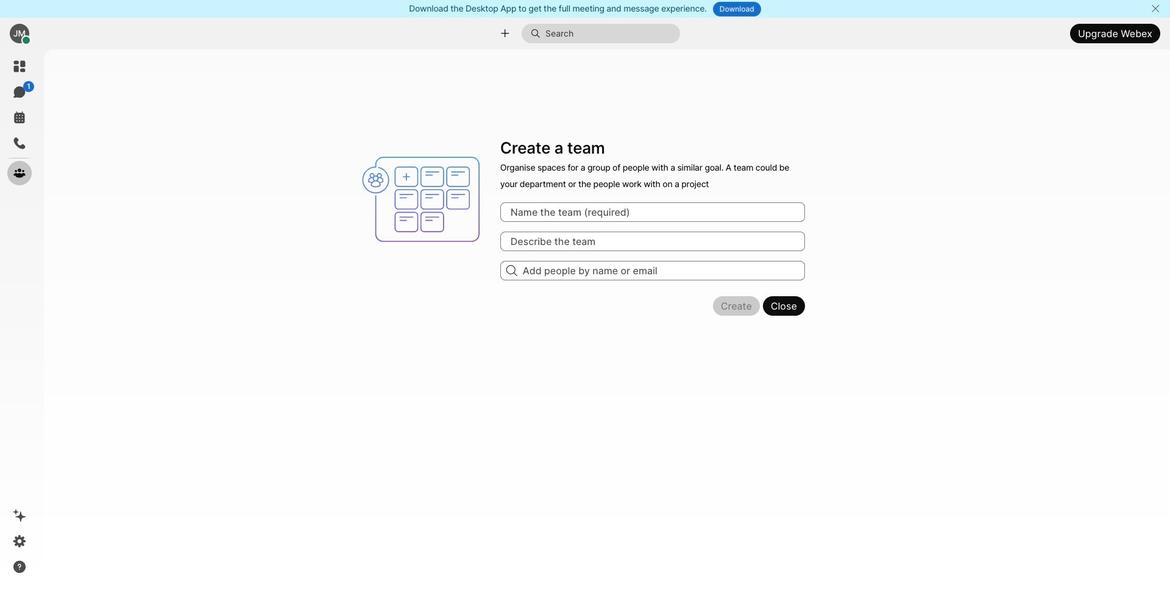 Task type: describe. For each thing, give the bounding box(es) containing it.
Name the team (required) text field
[[501, 202, 805, 222]]

Describe the team text field
[[501, 232, 805, 251]]

Add people by name or email text field
[[501, 261, 805, 280]]



Task type: locate. For each thing, give the bounding box(es) containing it.
search_18 image
[[507, 265, 517, 276]]

webex tab list
[[7, 54, 34, 185]]

cancel_16 image
[[1151, 4, 1161, 13]]

navigation
[[0, 49, 39, 590]]

create a team image
[[357, 135, 493, 264]]



Task type: vqa. For each thing, say whether or not it's contained in the screenshot.
Name the team (required) text field
yes



